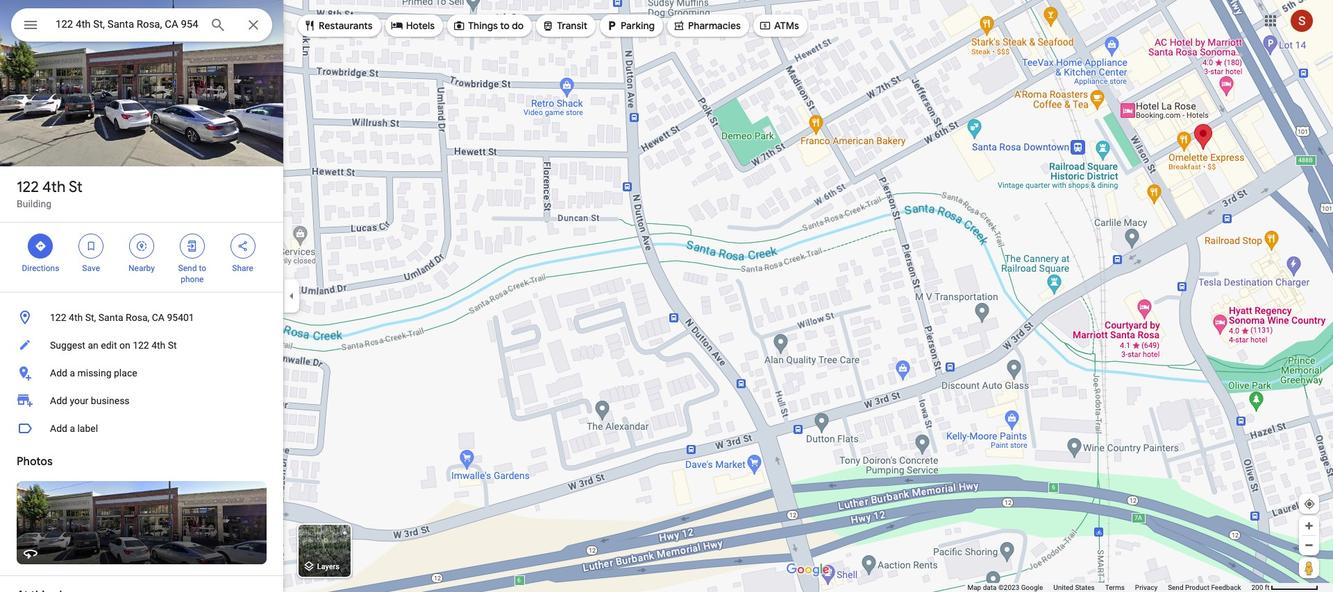 Task type: vqa. For each thing, say whether or not it's contained in the screenshot.
suggest an edit on 15136 7th st on the top left of page
no



Task type: locate. For each thing, give the bounding box(es) containing it.
95401
[[167, 312, 194, 324]]

122 4th st building
[[17, 178, 82, 210]]

to left do on the top left of the page
[[500, 19, 510, 32]]

to inside  things to do
[[500, 19, 510, 32]]

add inside "button"
[[50, 424, 67, 435]]

parking
[[621, 19, 655, 32]]

map data ©2023 google
[[968, 585, 1043, 592]]

2 horizontal spatial 122
[[133, 340, 149, 351]]

0 horizontal spatial st
[[69, 178, 82, 197]]

a for label
[[70, 424, 75, 435]]

0 vertical spatial 4th
[[42, 178, 66, 197]]

122 for st
[[17, 178, 39, 197]]

4th up building at left top
[[42, 178, 66, 197]]

 button
[[11, 8, 50, 44]]

layers
[[317, 563, 339, 572]]

122 right on
[[133, 340, 149, 351]]

1 horizontal spatial send
[[1168, 585, 1184, 592]]

4th inside 122 4th st building
[[42, 178, 66, 197]]

google maps element
[[0, 0, 1333, 593]]

 transit
[[542, 18, 587, 33]]

200 ft
[[1252, 585, 1270, 592]]

122
[[17, 178, 39, 197], [50, 312, 66, 324], [133, 340, 149, 351]]

0 horizontal spatial to
[[199, 264, 206, 274]]

united states button
[[1054, 584, 1095, 593]]

1 horizontal spatial 122
[[50, 312, 66, 324]]

add a missing place
[[50, 368, 137, 379]]

4th
[[42, 178, 66, 197], [69, 312, 83, 324], [151, 340, 165, 351]]

1 vertical spatial 122
[[50, 312, 66, 324]]


[[606, 18, 618, 33]]

a for missing
[[70, 368, 75, 379]]

3 add from the top
[[50, 424, 67, 435]]

0 vertical spatial 122
[[17, 178, 39, 197]]

add inside button
[[50, 368, 67, 379]]

1 horizontal spatial st
[[168, 340, 177, 351]]

data
[[983, 585, 997, 592]]

0 vertical spatial st
[[69, 178, 82, 197]]

send
[[178, 264, 197, 274], [1168, 585, 1184, 592]]

2 a from the top
[[70, 424, 75, 435]]

1 vertical spatial to
[[199, 264, 206, 274]]

suggest an edit on 122 4th st button
[[0, 332, 283, 360]]

send inside send product feedback button
[[1168, 585, 1184, 592]]


[[453, 18, 465, 33]]

st
[[69, 178, 82, 197], [168, 340, 177, 351]]

1 vertical spatial st
[[168, 340, 177, 351]]

2 vertical spatial 122
[[133, 340, 149, 351]]

 pharmacies
[[673, 18, 741, 33]]

a left "label"
[[70, 424, 75, 435]]

send up "phone" at the top left
[[178, 264, 197, 274]]

122 inside suggest an edit on 122 4th st button
[[133, 340, 149, 351]]

actions for 122 4th st region
[[0, 223, 283, 292]]

4th left st,
[[69, 312, 83, 324]]

send product feedback button
[[1168, 584, 1241, 593]]

 things to do
[[453, 18, 524, 33]]

send left product
[[1168, 585, 1184, 592]]

122 up building at left top
[[17, 178, 39, 197]]

0 vertical spatial send
[[178, 264, 197, 274]]

suggest
[[50, 340, 85, 351]]

2 vertical spatial add
[[50, 424, 67, 435]]

atms
[[774, 19, 799, 32]]

google account: sheryl atherton  
(sheryl.atherton@adept.ai) image
[[1291, 9, 1313, 32]]

nearby
[[128, 264, 155, 274]]

1 vertical spatial 4th
[[69, 312, 83, 324]]

none field inside 122 4th st, santa rosa, ca 95401 field
[[56, 16, 199, 33]]

feedback
[[1211, 585, 1241, 592]]

122 inside 122 4th st building
[[17, 178, 39, 197]]

st inside 122 4th st building
[[69, 178, 82, 197]]

122 4th st, santa rosa, ca 95401 button
[[0, 304, 283, 332]]

rosa,
[[126, 312, 149, 324]]

200
[[1252, 585, 1263, 592]]

1 a from the top
[[70, 368, 75, 379]]

1 vertical spatial add
[[50, 396, 67, 407]]

1 horizontal spatial to
[[500, 19, 510, 32]]


[[236, 239, 249, 254]]

footer containing map data ©2023 google
[[968, 584, 1252, 593]]

4th for st,
[[69, 312, 83, 324]]

0 horizontal spatial 4th
[[42, 178, 66, 197]]

footer
[[968, 584, 1252, 593]]

zoom out image
[[1304, 541, 1314, 551]]

122 inside "122 4th st, santa rosa, ca 95401" button
[[50, 312, 66, 324]]

0 vertical spatial add
[[50, 368, 67, 379]]

122 up suggest
[[50, 312, 66, 324]]

0 vertical spatial to
[[500, 19, 510, 32]]

to
[[500, 19, 510, 32], [199, 264, 206, 274]]


[[85, 239, 97, 254]]

st inside button
[[168, 340, 177, 351]]

a inside button
[[70, 368, 75, 379]]

add
[[50, 368, 67, 379], [50, 396, 67, 407], [50, 424, 67, 435]]


[[759, 18, 771, 33]]

1 vertical spatial send
[[1168, 585, 1184, 592]]

2 horizontal spatial 4th
[[151, 340, 165, 351]]

add your business link
[[0, 387, 283, 415]]

your
[[70, 396, 88, 407]]

None field
[[56, 16, 199, 33]]

santa
[[98, 312, 123, 324]]

st,
[[85, 312, 96, 324]]

hotels
[[406, 19, 435, 32]]

show street view coverage image
[[1299, 558, 1319, 579]]


[[22, 15, 39, 35]]

a inside "button"
[[70, 424, 75, 435]]

send product feedback
[[1168, 585, 1241, 592]]

add left your
[[50, 396, 67, 407]]

4th down ca
[[151, 340, 165, 351]]


[[303, 18, 316, 33]]

privacy
[[1135, 585, 1158, 592]]

 atms
[[759, 18, 799, 33]]

ft
[[1265, 585, 1270, 592]]

a left missing at the bottom left
[[70, 368, 75, 379]]

send for send to phone
[[178, 264, 197, 274]]

add a label button
[[0, 415, 283, 443]]

1 horizontal spatial 4th
[[69, 312, 83, 324]]

0 vertical spatial a
[[70, 368, 75, 379]]

0 horizontal spatial 122
[[17, 178, 39, 197]]


[[673, 18, 685, 33]]

1 add from the top
[[50, 368, 67, 379]]

transit
[[557, 19, 587, 32]]

send inside send to phone
[[178, 264, 197, 274]]

2 add from the top
[[50, 396, 67, 407]]

to up "phone" at the top left
[[199, 264, 206, 274]]

add left "label"
[[50, 424, 67, 435]]

a
[[70, 368, 75, 379], [70, 424, 75, 435]]

suggest an edit on 122 4th st
[[50, 340, 177, 351]]

0 horizontal spatial send
[[178, 264, 197, 274]]

to inside send to phone
[[199, 264, 206, 274]]

1 vertical spatial a
[[70, 424, 75, 435]]

collapse side panel image
[[284, 289, 299, 304]]

pharmacies
[[688, 19, 741, 32]]

add down suggest
[[50, 368, 67, 379]]



Task type: describe. For each thing, give the bounding box(es) containing it.
zoom in image
[[1304, 521, 1314, 532]]

122 for st,
[[50, 312, 66, 324]]

save
[[82, 264, 100, 274]]


[[34, 239, 47, 254]]

add your business
[[50, 396, 130, 407]]

photos
[[17, 455, 53, 469]]

show your location image
[[1303, 499, 1316, 511]]

add for add a label
[[50, 424, 67, 435]]

privacy button
[[1135, 584, 1158, 593]]

©2023
[[998, 585, 1019, 592]]


[[542, 18, 554, 33]]

an
[[88, 340, 98, 351]]

2 vertical spatial 4th
[[151, 340, 165, 351]]

product
[[1185, 585, 1210, 592]]

google
[[1021, 585, 1043, 592]]

send to phone
[[178, 264, 206, 285]]

united
[[1054, 585, 1073, 592]]

 restaurants
[[303, 18, 373, 33]]

terms button
[[1105, 584, 1125, 593]]

business
[[91, 396, 130, 407]]

directions
[[22, 264, 59, 274]]

send for send product feedback
[[1168, 585, 1184, 592]]

add for add your business
[[50, 396, 67, 407]]

missing
[[77, 368, 111, 379]]


[[135, 239, 148, 254]]

label
[[77, 424, 98, 435]]

 hotels
[[391, 18, 435, 33]]

200 ft button
[[1252, 585, 1319, 592]]

map
[[968, 585, 981, 592]]

states
[[1075, 585, 1095, 592]]

building
[[17, 199, 51, 210]]

122 4th St, Santa Rosa, CA 95401 field
[[11, 8, 272, 42]]

restaurants
[[319, 19, 373, 32]]


[[391, 18, 403, 33]]

share
[[232, 264, 253, 274]]

122 4th st main content
[[0, 0, 283, 593]]

add a missing place button
[[0, 360, 283, 387]]

terms
[[1105, 585, 1125, 592]]

4th for st
[[42, 178, 66, 197]]

add a label
[[50, 424, 98, 435]]

things
[[468, 19, 498, 32]]

phone
[[181, 275, 204, 285]]

do
[[512, 19, 524, 32]]

united states
[[1054, 585, 1095, 592]]

on
[[119, 340, 130, 351]]

ca
[[152, 312, 165, 324]]

place
[[114, 368, 137, 379]]

 parking
[[606, 18, 655, 33]]

122 4th st, santa rosa, ca 95401
[[50, 312, 194, 324]]

 search field
[[11, 8, 272, 44]]


[[186, 239, 198, 254]]

edit
[[101, 340, 117, 351]]

footer inside google maps element
[[968, 584, 1252, 593]]

add for add a missing place
[[50, 368, 67, 379]]



